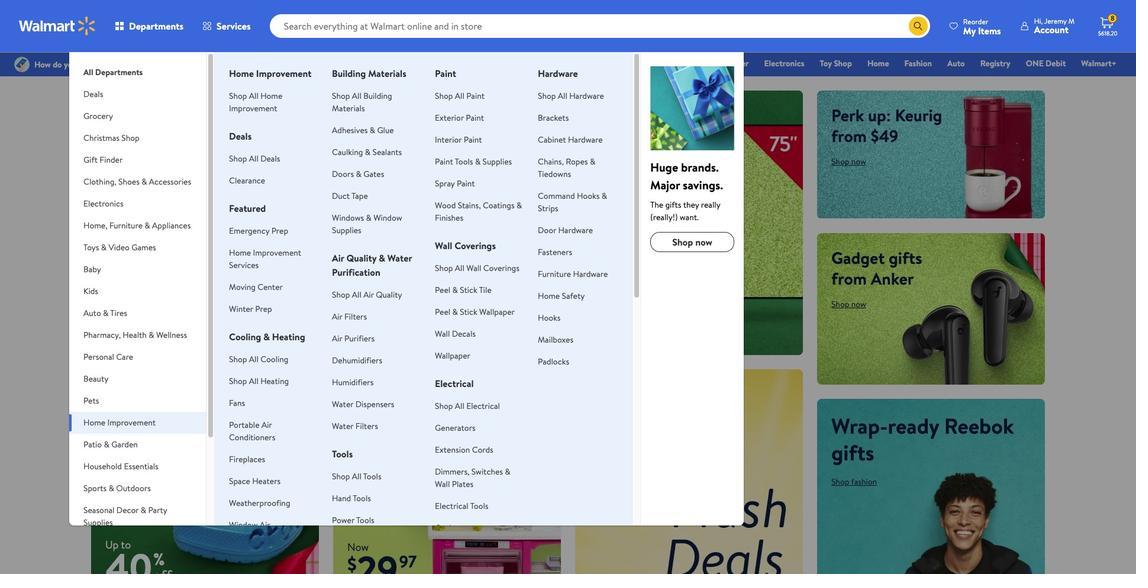 Task type: locate. For each thing, give the bounding box(es) containing it.
1 horizontal spatial auto
[[948, 57, 965, 69]]

to for up to 65% off
[[621, 382, 641, 411]]

8 $618.20
[[1098, 13, 1118, 37]]

shop now down water dispensers
[[347, 413, 382, 425]]

& inside command hooks & strips
[[602, 190, 607, 202]]

shop left fashion
[[832, 476, 850, 487]]

adhesives & glue
[[332, 124, 394, 136]]

1 horizontal spatial electronics
[[764, 57, 805, 69]]

to for up to
[[121, 537, 131, 552]]

& inside auto & tires dropdown button
[[103, 307, 109, 319]]

0 vertical spatial finder
[[726, 57, 749, 69]]

lego®
[[154, 104, 202, 127]]

health
[[123, 329, 147, 341]]

quality down air quality & water purification
[[376, 289, 402, 301]]

furniture inside dropdown button
[[109, 220, 143, 231]]

window inside window air conditioners
[[229, 519, 258, 531]]

1 vertical spatial supplies
[[332, 224, 361, 236]]

air down the weatherproofing
[[260, 519, 270, 531]]

crocs for your crew
[[105, 269, 287, 298]]

0 vertical spatial auto
[[948, 57, 965, 69]]

gift finder up clothing,
[[83, 154, 123, 166]]

duct tape
[[332, 190, 368, 202]]

a
[[373, 382, 381, 405]]

shop inside shop all home improvement
[[229, 90, 247, 102]]

shop now link down perk
[[832, 156, 866, 167]]

& inside "seasonal decor & party supplies"
[[141, 504, 146, 516]]

1 horizontal spatial window
[[374, 212, 402, 224]]

peel for peel & stick wallpaper
[[435, 306, 450, 318]]

1 horizontal spatial hooks
[[577, 190, 600, 202]]

shop now link for perk up: keurig from $49
[[832, 156, 866, 167]]

0 horizontal spatial christmas
[[83, 132, 120, 144]]

electronics for 'electronics' link
[[764, 57, 805, 69]]

0 vertical spatial electrical
[[435, 377, 474, 390]]

to inside group
[[121, 537, 131, 552]]

peel & stick wallpaper
[[435, 306, 515, 318]]

shop all tools
[[332, 471, 381, 482]]

windows
[[332, 212, 364, 224]]

0 vertical spatial off
[[140, 124, 162, 147]]

improvement down emergency prep link
[[253, 247, 301, 259]]

to
[[261, 104, 276, 127], [621, 382, 641, 411], [121, 537, 131, 552]]

filters for water filters
[[356, 420, 378, 432]]

0 vertical spatial quality
[[346, 252, 377, 265]]

& inside wood stains, coatings & finishes
[[517, 199, 522, 211]]

conditioners for window
[[229, 531, 275, 543]]

gift inside gift finder dropdown button
[[83, 154, 98, 166]]

all up peel & stick tile
[[455, 262, 464, 274]]

1 vertical spatial grocery
[[83, 110, 113, 122]]

shop now link for select lego® sets up to 20% off
[[105, 156, 140, 167]]

up inside group
[[105, 537, 119, 552]]

cooling up shop all cooling link
[[229, 330, 261, 343]]

water down water dispensers link
[[332, 420, 354, 432]]

now for select lego® sets up to 20% off
[[125, 156, 140, 167]]

1 horizontal spatial gift
[[709, 57, 724, 69]]

home safety
[[538, 290, 585, 302]]

& inside home, furniture & appliances dropdown button
[[145, 220, 150, 231]]

pharmacy, health & wellness button
[[69, 324, 206, 346]]

coverings
[[455, 239, 496, 252], [483, 262, 520, 274]]

1 vertical spatial finder
[[100, 154, 123, 166]]

improvement inside shop all home improvement
[[229, 102, 277, 114]]

shoes
[[118, 176, 140, 188]]

finder for gift finder dropdown button
[[100, 154, 123, 166]]

wall down 'finishes'
[[435, 239, 452, 252]]

to down "seasonal decor & party supplies"
[[121, 537, 131, 552]]

from inside the perk up: keurig from $49
[[832, 124, 867, 147]]

humidifiers
[[332, 376, 374, 388]]

now for it's a barbie world!
[[367, 413, 382, 425]]

0 vertical spatial up
[[589, 382, 616, 411]]

0 horizontal spatial supplies
[[83, 517, 113, 529]]

christmas inside dropdown button
[[83, 132, 120, 144]]

air inside window air conditioners
[[260, 519, 270, 531]]

heating for cooling & heating
[[272, 330, 305, 343]]

shop now for perk up: keurig from $49
[[832, 156, 866, 167]]

all up 'up'
[[249, 90, 259, 102]]

shop samsung
[[408, 235, 459, 247]]

samsung
[[427, 235, 459, 247]]

services
[[217, 20, 251, 33], [229, 259, 259, 271]]

tools right hand
[[353, 492, 371, 504]]

all up clearance
[[249, 153, 259, 165]]

1 vertical spatial window
[[229, 519, 258, 531]]

1 horizontal spatial gift finder
[[709, 57, 749, 69]]

2 horizontal spatial to
[[621, 382, 641, 411]]

electrical up shop all electrical link
[[435, 377, 474, 390]]

0 horizontal spatial furniture
[[109, 220, 143, 231]]

departments button
[[105, 12, 193, 40]]

all down building materials
[[352, 90, 362, 102]]

from left '$49'
[[832, 124, 867, 147]]

wallpaper down wall decals link in the left of the page
[[435, 350, 470, 362]]

all for paint
[[455, 90, 464, 102]]

electrical
[[435, 377, 474, 390], [466, 400, 500, 412], [435, 500, 469, 512]]

1 vertical spatial christmas shop
[[83, 132, 139, 144]]

& inside the dimmers, switches & wall plates
[[505, 466, 511, 478]]

auto inside auto & tires dropdown button
[[83, 307, 101, 319]]

all up "hand tools" 'link'
[[352, 471, 362, 482]]

registry link
[[975, 57, 1016, 70]]

wall left decals
[[435, 328, 450, 340]]

0 vertical spatial essentials
[[586, 57, 622, 69]]

stains,
[[458, 199, 481, 211]]

0 vertical spatial hooks
[[577, 190, 600, 202]]

outlets link
[[435, 522, 462, 534]]

0 vertical spatial building
[[332, 67, 366, 80]]

home inside home improvement services
[[229, 247, 251, 259]]

sets
[[206, 104, 235, 127]]

duct tape link
[[332, 190, 368, 202]]

shop all wall coverings
[[435, 262, 520, 274]]

water down humidifiers link
[[332, 398, 354, 410]]

off up gift finder dropdown button
[[140, 124, 162, 147]]

gift right christmas shop link
[[709, 57, 724, 69]]

video
[[109, 241, 130, 253]]

essentials inside "dropdown button"
[[124, 460, 158, 472]]

0 horizontal spatial materials
[[332, 102, 365, 114]]

2 vertical spatial electrical
[[435, 500, 469, 512]]

one
[[1026, 57, 1044, 69]]

2 horizontal spatial supplies
[[483, 156, 512, 167]]

1 vertical spatial stick
[[460, 306, 477, 318]]

to inside select lego® sets up to 20% off
[[261, 104, 276, 127]]

deals
[[513, 57, 533, 69], [83, 88, 103, 100], [229, 130, 252, 143], [261, 153, 280, 165]]

search icon image
[[914, 21, 923, 31]]

christmas shop button
[[69, 127, 206, 149]]

shop now
[[105, 156, 140, 167], [832, 156, 866, 167], [672, 236, 713, 249], [832, 298, 866, 310], [105, 307, 140, 318], [347, 413, 382, 425]]

1 from from the top
[[832, 124, 867, 147]]

personal care button
[[69, 346, 206, 368]]

peel up the wall decals
[[435, 306, 450, 318]]

0 vertical spatial heating
[[272, 330, 305, 343]]

furniture up toys & video games
[[109, 220, 143, 231]]

1 peel from the top
[[435, 284, 450, 296]]

1 vertical spatial auto
[[83, 307, 101, 319]]

emergency prep
[[229, 225, 288, 237]]

wall down wall coverings
[[466, 262, 481, 274]]

1 stick from the top
[[460, 284, 477, 296]]

conditioners for portable
[[229, 431, 275, 443]]

shop up the fans
[[229, 375, 247, 387]]

walmart+ link
[[1076, 57, 1122, 70]]

grocery up shop all hardware link
[[548, 57, 577, 69]]

materials inside shop all building materials
[[332, 102, 365, 114]]

home improvement up garden
[[83, 417, 156, 428]]

shop down grocery dropdown button
[[122, 132, 139, 144]]

water filters link
[[332, 420, 378, 432]]

hardware down 'grocery & essentials' link
[[569, 90, 604, 102]]

2 stick from the top
[[460, 306, 477, 318]]

home improvement inside dropdown button
[[83, 417, 156, 428]]

exterior paint
[[435, 112, 484, 124]]

1 vertical spatial departments
[[95, 66, 143, 78]]

improvement down pets dropdown button
[[107, 417, 156, 428]]

2 vertical spatial water
[[332, 420, 354, 432]]

shop now up shoes
[[105, 156, 140, 167]]

& inside air quality & water purification
[[379, 252, 385, 265]]

water down shop all gifts link
[[388, 252, 412, 265]]

doors & gates link
[[332, 168, 384, 180]]

finder for gift finder link
[[726, 57, 749, 69]]

up for up to 65% off
[[589, 382, 616, 411]]

0 horizontal spatial finder
[[100, 154, 123, 166]]

gift finder
[[709, 57, 749, 69], [83, 154, 123, 166]]

shop fashion
[[832, 476, 877, 487]]

plates
[[452, 478, 474, 490]]

shop all gifts link
[[347, 235, 393, 247]]

now for perk up: keurig from $49
[[851, 156, 866, 167]]

all for electrical
[[455, 400, 464, 412]]

0 vertical spatial gift
[[709, 57, 724, 69]]

0 horizontal spatial gift
[[83, 154, 98, 166]]

extension cords link
[[435, 444, 493, 456]]

1 vertical spatial heating
[[261, 375, 289, 387]]

wrap-ready reebok gifts
[[832, 411, 1014, 467]]

1 vertical spatial up
[[105, 537, 119, 552]]

decals
[[452, 328, 476, 340]]

heating for shop all heating
[[261, 375, 289, 387]]

materials
[[368, 67, 406, 80], [332, 102, 365, 114]]

2 peel from the top
[[435, 306, 450, 318]]

gift finder for gift finder link
[[709, 57, 749, 69]]

grocery for grocery
[[83, 110, 113, 122]]

from inside the gadget gifts from anker
[[832, 267, 867, 290]]

electrical up "outlets" link
[[435, 500, 469, 512]]

shop all tools link
[[332, 471, 381, 482]]

supplies up coatings
[[483, 156, 512, 167]]

0 vertical spatial prep
[[271, 225, 288, 237]]

2 vertical spatial to
[[121, 537, 131, 552]]

shop down water dispensers link
[[347, 413, 365, 425]]

jeremy
[[1044, 16, 1067, 26]]

shop inside top gifts going fast! shop all gifts
[[347, 235, 365, 247]]

supplies inside "seasonal decor & party supplies"
[[83, 517, 113, 529]]

1 vertical spatial cooling
[[261, 353, 288, 365]]

hand tools link
[[332, 492, 371, 504]]

0 vertical spatial supplies
[[483, 156, 512, 167]]

dispensers
[[356, 398, 394, 410]]

2 vertical spatial supplies
[[83, 517, 113, 529]]

coverings up the shop all wall coverings link
[[455, 239, 496, 252]]

shop now link down 'want.'
[[650, 232, 734, 252]]

home link
[[862, 57, 895, 70]]

1 horizontal spatial wallpaper
[[479, 306, 515, 318]]

all up brackets
[[558, 90, 567, 102]]

household essentials
[[83, 460, 158, 472]]

beauty
[[83, 373, 108, 385]]

tools for electrical
[[470, 500, 489, 512]]

1 horizontal spatial to
[[261, 104, 276, 127]]

1 vertical spatial materials
[[332, 102, 365, 114]]

conditioners down the portable
[[229, 431, 275, 443]]

from
[[832, 124, 867, 147], [832, 267, 867, 290]]

huge brands. major savings. the gifts they really (really!) want.
[[650, 159, 723, 223]]

accessories
[[149, 176, 191, 188]]

0 vertical spatial window
[[374, 212, 402, 224]]

0 horizontal spatial christmas shop
[[83, 132, 139, 144]]

1 vertical spatial prep
[[255, 303, 272, 315]]

air quality & water purification
[[332, 252, 412, 279]]

gift inside gift finder link
[[709, 57, 724, 69]]

off right 65%
[[690, 382, 718, 411]]

hardware up safety
[[573, 268, 608, 280]]

shop down samsung
[[435, 262, 453, 274]]

fireplaces
[[229, 453, 265, 465]]

prep right the emergency
[[271, 225, 288, 237]]

furniture down fasteners link at the top of the page
[[538, 268, 571, 280]]

1 conditioners from the top
[[229, 431, 275, 443]]

tools right power
[[356, 514, 374, 526]]

shop all wall coverings link
[[435, 262, 520, 274]]

shop inside toy shop link
[[834, 57, 852, 69]]

moving center link
[[229, 281, 283, 293]]

auto inside auto link
[[948, 57, 965, 69]]

services inside popup button
[[217, 20, 251, 33]]

command hooks & strips link
[[538, 190, 607, 214]]

1 horizontal spatial supplies
[[332, 224, 361, 236]]

1 vertical spatial home improvement
[[83, 417, 156, 428]]

1 horizontal spatial christmas shop
[[637, 57, 694, 69]]

0 vertical spatial conditioners
[[229, 431, 275, 443]]

finder left 'electronics' link
[[726, 57, 749, 69]]

0 vertical spatial christmas shop
[[637, 57, 694, 69]]

wallpaper
[[479, 306, 515, 318], [435, 350, 470, 362]]

0 horizontal spatial window
[[229, 519, 258, 531]]

0 horizontal spatial electronics
[[83, 198, 123, 210]]

heating up shop all cooling link
[[272, 330, 305, 343]]

registry
[[980, 57, 1011, 69]]

electrical up generators link
[[466, 400, 500, 412]]

shop now link up shoes
[[105, 156, 140, 167]]

gift up clothing,
[[83, 154, 98, 166]]

all up shop all heating link
[[249, 353, 259, 365]]

0 vertical spatial furniture
[[109, 220, 143, 231]]

deals inside dropdown button
[[83, 88, 103, 100]]

1 vertical spatial filters
[[356, 420, 378, 432]]

0 vertical spatial electronics
[[764, 57, 805, 69]]

prep for winter prep
[[255, 303, 272, 315]]

electronics for electronics dropdown button
[[83, 198, 123, 210]]

switches
[[472, 466, 503, 478]]

shop all hardware
[[538, 90, 604, 102]]

outdoors
[[116, 482, 151, 494]]

stick left "tile"
[[460, 284, 477, 296]]

home inside dropdown button
[[83, 417, 105, 428]]

hooks
[[577, 190, 600, 202], [538, 312, 561, 324]]

hooks link
[[538, 312, 561, 324]]

air right the portable
[[262, 419, 272, 431]]

0 vertical spatial gift finder
[[709, 57, 749, 69]]

stick up decals
[[460, 306, 477, 318]]

shop all building materials
[[332, 90, 392, 114]]

0 horizontal spatial home improvement
[[83, 417, 156, 428]]

supplies for windows & window supplies
[[332, 224, 361, 236]]

1 vertical spatial services
[[229, 259, 259, 271]]

0 vertical spatial peel
[[435, 284, 450, 296]]

finder
[[726, 57, 749, 69], [100, 154, 123, 166]]

window
[[374, 212, 402, 224], [229, 519, 258, 531]]

gift finder inside dropdown button
[[83, 154, 123, 166]]

water dispensers
[[332, 398, 394, 410]]

1 vertical spatial to
[[621, 382, 641, 411]]

shop up brackets link
[[538, 90, 556, 102]]

1 horizontal spatial furniture
[[538, 268, 571, 280]]

auto down kids
[[83, 307, 101, 319]]

tools for paint
[[455, 156, 473, 167]]

christmas shop for christmas shop link
[[637, 57, 694, 69]]

now down the perk up: keurig from $49
[[851, 156, 866, 167]]

clothing,
[[83, 176, 116, 188]]

really
[[701, 199, 720, 211]]

electronics inside dropdown button
[[83, 198, 123, 210]]

shop now up the health
[[105, 307, 140, 318]]

2 from from the top
[[832, 267, 867, 290]]

now down kids dropdown button
[[125, 307, 140, 318]]

filters down water dispensers
[[356, 420, 378, 432]]

0 vertical spatial departments
[[129, 20, 184, 33]]

0 vertical spatial coverings
[[455, 239, 496, 252]]

grocery inside dropdown button
[[83, 110, 113, 122]]

sealants
[[373, 146, 402, 158]]

& inside 'grocery & essentials' link
[[579, 57, 584, 69]]

1 horizontal spatial christmas
[[637, 57, 674, 69]]

christmas shop inside dropdown button
[[83, 132, 139, 144]]

all for wall coverings
[[455, 262, 464, 274]]

0 horizontal spatial grocery
[[83, 110, 113, 122]]

from left anker
[[832, 267, 867, 290]]

shop all electrical link
[[435, 400, 500, 412]]

shop all air quality link
[[332, 289, 402, 301]]

1 vertical spatial christmas
[[83, 132, 120, 144]]

services button
[[193, 12, 260, 40]]

all for tools
[[352, 471, 362, 482]]

filters up air purifiers link
[[344, 311, 367, 323]]

Walmart Site-Wide search field
[[270, 14, 930, 38]]

0 horizontal spatial off
[[140, 124, 162, 147]]

conditioners down the weatherproofing link
[[229, 531, 275, 543]]

auto for auto & tires
[[83, 307, 101, 319]]

1 vertical spatial building
[[363, 90, 392, 102]]

grocery for grocery & essentials
[[548, 57, 577, 69]]

air inside air quality & water purification
[[332, 252, 344, 265]]

0 vertical spatial services
[[217, 20, 251, 33]]

shop all deals link
[[229, 153, 280, 165]]

1 horizontal spatial grocery
[[548, 57, 577, 69]]

1 vertical spatial conditioners
[[229, 531, 275, 543]]

water inside air quality & water purification
[[388, 252, 412, 265]]

cooling down cooling & heating
[[261, 353, 288, 365]]

christmas for the christmas shop dropdown button
[[83, 132, 120, 144]]

supplies inside windows & window supplies
[[332, 224, 361, 236]]

0 vertical spatial christmas
[[637, 57, 674, 69]]

prep
[[271, 225, 288, 237], [255, 303, 272, 315]]

home improvement up shop all home improvement
[[229, 67, 312, 80]]

all for air quality & water purification
[[352, 289, 362, 301]]

0 vertical spatial filters
[[344, 311, 367, 323]]

auto link
[[942, 57, 970, 70]]

1 vertical spatial water
[[332, 398, 354, 410]]

ready
[[888, 411, 939, 441]]

supplies down the 'windows'
[[332, 224, 361, 236]]

door
[[538, 224, 556, 236]]

gift finder left 'electronics' link
[[709, 57, 749, 69]]

materials up adhesives
[[332, 102, 365, 114]]

home inside shop all home improvement
[[261, 90, 282, 102]]

electrical tools link
[[435, 500, 489, 512]]

essentials down patio & garden dropdown button
[[124, 460, 158, 472]]

gift for gift finder dropdown button
[[83, 154, 98, 166]]

shop inside shop all building materials
[[332, 90, 350, 102]]

0 vertical spatial materials
[[368, 67, 406, 80]]

2 conditioners from the top
[[229, 531, 275, 543]]

all for hardware
[[558, 90, 567, 102]]

off inside select lego® sets up to 20% off
[[140, 124, 162, 147]]

tools up shop all tools
[[332, 447, 353, 460]]

1 vertical spatial essentials
[[124, 460, 158, 472]]

windows & window supplies link
[[332, 212, 402, 236]]

now down dispensers
[[367, 413, 382, 425]]

stick for tile
[[460, 284, 477, 296]]

0 horizontal spatial essentials
[[124, 460, 158, 472]]

1 horizontal spatial up
[[589, 382, 616, 411]]

1 vertical spatial electronics
[[83, 198, 123, 210]]

deals link
[[507, 57, 538, 70]]

0 vertical spatial water
[[388, 252, 412, 265]]

tools down interior paint on the left top of page
[[455, 156, 473, 167]]

auto for auto
[[948, 57, 965, 69]]

shop right toy
[[834, 57, 852, 69]]

& inside clothing, shoes & accessories dropdown button
[[142, 176, 147, 188]]

departments up all departments link
[[129, 20, 184, 33]]

tools for hand
[[353, 492, 371, 504]]

hi,
[[1034, 16, 1043, 26]]

1 horizontal spatial materials
[[368, 67, 406, 80]]

supplies down seasonal
[[83, 517, 113, 529]]

0 horizontal spatial up
[[105, 537, 119, 552]]

0 vertical spatial grocery
[[548, 57, 577, 69]]

finder inside dropdown button
[[100, 154, 123, 166]]

home improvement image
[[650, 66, 734, 150]]

prep for emergency prep
[[271, 225, 288, 237]]

shop now for crocs for your crew
[[105, 307, 140, 318]]

gifts inside wrap-ready reebok gifts
[[832, 438, 874, 467]]

all down "purification"
[[352, 289, 362, 301]]

building
[[332, 67, 366, 80], [363, 90, 392, 102]]

essentials down search search box
[[586, 57, 622, 69]]

shop now link down the gadget gifts from anker
[[832, 298, 866, 310]]

household
[[83, 460, 122, 472]]

peel up peel & stick wallpaper link
[[435, 284, 450, 296]]

windows & window supplies
[[332, 212, 402, 236]]

shop up clearance
[[229, 153, 247, 165]]

all up exterior paint link
[[455, 90, 464, 102]]

1 horizontal spatial finder
[[726, 57, 749, 69]]

all inside shop all building materials
[[352, 90, 362, 102]]

1 vertical spatial from
[[832, 267, 867, 290]]

0 vertical spatial home improvement
[[229, 67, 312, 80]]



Task type: describe. For each thing, give the bounding box(es) containing it.
weatherproofing
[[229, 497, 290, 509]]

97
[[399, 550, 417, 573]]

all up "deals" dropdown button in the top of the page
[[83, 66, 93, 78]]

improvement inside dropdown button
[[107, 417, 156, 428]]

wood stains, coatings & finishes link
[[435, 199, 522, 224]]

shop fashion link
[[832, 476, 877, 487]]

wall decals link
[[435, 328, 476, 340]]

up for up to
[[105, 537, 119, 552]]

huge
[[650, 159, 678, 175]]

shop up shop all heating link
[[229, 353, 247, 365]]

& inside 'sports & outdoors' dropdown button
[[109, 482, 114, 494]]

air purifiers link
[[332, 333, 375, 344]]

air up air purifiers link
[[332, 311, 342, 323]]

account
[[1034, 23, 1069, 36]]

shop now for gadget gifts from anker
[[832, 298, 866, 310]]

toys & video games
[[83, 241, 156, 253]]

caulking
[[332, 146, 363, 158]]

1 vertical spatial hooks
[[538, 312, 561, 324]]

cabinet
[[538, 134, 566, 146]]

emergency
[[229, 225, 269, 237]]

1 vertical spatial wallpaper
[[435, 350, 470, 362]]

stick for wallpaper
[[460, 306, 477, 318]]

1 vertical spatial electrical
[[466, 400, 500, 412]]

fasteners
[[538, 246, 572, 258]]

shop all deals
[[229, 153, 280, 165]]

1 vertical spatial off
[[690, 382, 718, 411]]

walmart+
[[1081, 57, 1117, 69]]

paint right spray
[[457, 178, 475, 189]]

portable air conditioners
[[229, 419, 275, 443]]

clearance link
[[229, 175, 265, 186]]

& inside chains, ropes & tiedowns
[[590, 156, 596, 167]]

shop down perk
[[832, 156, 850, 167]]

tools up "hand tools" 'link'
[[363, 471, 381, 482]]

space heaters link
[[229, 475, 281, 487]]

toy
[[820, 57, 832, 69]]

& inside pharmacy, health & wellness dropdown button
[[149, 329, 154, 341]]

electrical for electrical
[[435, 377, 474, 390]]

shop up air filters
[[332, 289, 350, 301]]

hardware up shop all hardware
[[538, 67, 578, 80]]

tools for power
[[356, 514, 374, 526]]

services inside home improvement services
[[229, 259, 259, 271]]

air inside "portable air conditioners"
[[262, 419, 272, 431]]

furniture hardware link
[[538, 268, 608, 280]]

hardware for cabinet hardware
[[568, 134, 603, 146]]

grocery & essentials link
[[543, 57, 627, 70]]

gifts inside the gadget gifts from anker
[[889, 246, 922, 269]]

debit
[[1046, 57, 1066, 69]]

(really!)
[[650, 211, 678, 223]]

emergency prep link
[[229, 225, 288, 237]]

christmas for christmas shop link
[[637, 57, 674, 69]]

window air conditioners
[[229, 519, 275, 543]]

Search search field
[[270, 14, 930, 38]]

paint right exterior
[[466, 112, 484, 124]]

wrap-
[[832, 411, 888, 441]]

exterior
[[435, 112, 464, 124]]

air filters link
[[332, 311, 367, 323]]

0 vertical spatial cooling
[[229, 330, 261, 343]]

furniture hardware
[[538, 268, 608, 280]]

& inside toys & video games dropdown button
[[101, 241, 107, 253]]

gift for gift finder link
[[709, 57, 724, 69]]

supplies for paint tools & supplies
[[483, 156, 512, 167]]

1 horizontal spatial essentials
[[586, 57, 622, 69]]

shop now for select lego® sets up to 20% off
[[105, 156, 140, 167]]

shop down 'want.'
[[672, 236, 693, 249]]

door hardware
[[538, 224, 593, 236]]

party
[[148, 504, 167, 516]]

shop up hand
[[332, 471, 350, 482]]

all down shop all cooling
[[249, 375, 259, 387]]

finishes
[[435, 212, 463, 224]]

air left purifiers
[[332, 333, 342, 344]]

shop inside christmas shop link
[[676, 57, 694, 69]]

caulking & sealants
[[332, 146, 402, 158]]

christmas shop for the christmas shop dropdown button
[[83, 132, 139, 144]]

water filters
[[332, 420, 378, 432]]

spray paint
[[435, 178, 475, 189]]

improvement inside home improvement services
[[253, 247, 301, 259]]

1 vertical spatial coverings
[[483, 262, 520, 274]]

now for crocs for your crew
[[125, 307, 140, 318]]

clothing, shoes & accessories button
[[69, 171, 206, 193]]

adhesives & glue link
[[332, 124, 394, 136]]

fast!
[[473, 164, 563, 230]]

hardware for door hardware
[[558, 224, 593, 236]]

pharmacy,
[[83, 329, 121, 341]]

shop inside the christmas shop dropdown button
[[122, 132, 139, 144]]

doors
[[332, 168, 354, 180]]

glue
[[377, 124, 394, 136]]

paint up 'paint tools & supplies' link
[[464, 134, 482, 146]]

shop left samsung
[[408, 235, 425, 247]]

wall inside the dimmers, switches & wall plates
[[435, 478, 450, 490]]

home improvement services link
[[229, 247, 301, 271]]

paint up exterior paint link
[[466, 90, 485, 102]]

auto & tires button
[[69, 302, 206, 324]]

shop all paint
[[435, 90, 485, 102]]

gadget gifts from anker
[[832, 246, 922, 290]]

gifts inside huge brands. major savings. the gifts they really (really!) want.
[[665, 199, 682, 211]]

all for building materials
[[352, 90, 362, 102]]

shop all heating
[[229, 375, 289, 387]]

humidifiers link
[[332, 376, 374, 388]]

$618.20
[[1098, 29, 1118, 37]]

tiedowns
[[538, 168, 571, 180]]

up to 40 percent off group
[[91, 537, 172, 574]]

shop up exterior
[[435, 90, 453, 102]]

exterior paint link
[[435, 112, 484, 124]]

building materials
[[332, 67, 406, 80]]

all for deals
[[249, 153, 259, 165]]

1 vertical spatial furniture
[[538, 268, 571, 280]]

up
[[239, 104, 257, 127]]

& inside patio & garden dropdown button
[[104, 439, 109, 450]]

seasonal
[[83, 504, 115, 516]]

all for cooling & heating
[[249, 353, 259, 365]]

power tools
[[332, 514, 374, 526]]

1 horizontal spatial home improvement
[[229, 67, 312, 80]]

electrical tools
[[435, 500, 489, 512]]

tires
[[110, 307, 127, 319]]

hardware for furniture hardware
[[573, 268, 608, 280]]

up:
[[868, 104, 891, 127]]

shop up clothing,
[[105, 156, 123, 167]]

shop all paint link
[[435, 90, 485, 102]]

0 vertical spatial wallpaper
[[479, 306, 515, 318]]

gift finder for gift finder dropdown button
[[83, 154, 123, 166]]

spray
[[435, 178, 455, 189]]

1 vertical spatial quality
[[376, 289, 402, 301]]

& inside windows & window supplies
[[366, 212, 372, 224]]

moving
[[229, 281, 256, 293]]

paint tools & supplies
[[435, 156, 512, 167]]

fashion
[[851, 476, 877, 487]]

reebok
[[944, 411, 1014, 441]]

interior paint
[[435, 134, 482, 146]]

shop all electrical
[[435, 400, 500, 412]]

shop all building materials link
[[332, 90, 392, 114]]

shop up pharmacy,
[[105, 307, 123, 318]]

shop now link for gadget gifts from anker
[[832, 298, 866, 310]]

peel & stick tile link
[[435, 284, 492, 296]]

select lego® sets up to 20% off
[[105, 104, 276, 147]]

for
[[164, 269, 191, 298]]

hi, jeremy m account
[[1034, 16, 1075, 36]]

now for gadget gifts from anker
[[851, 298, 866, 310]]

your
[[196, 269, 237, 298]]

electrical for electrical tools
[[435, 500, 469, 512]]

filters for air filters
[[344, 311, 367, 323]]

fashion link
[[899, 57, 937, 70]]

center
[[258, 281, 283, 293]]

walmart image
[[19, 17, 96, 36]]

water for water filters
[[332, 420, 354, 432]]

hooks inside command hooks & strips
[[577, 190, 600, 202]]

kids
[[83, 285, 98, 297]]

now dollar 29.97 null group
[[333, 540, 417, 574]]

paint up shop all paint link on the left of page
[[435, 67, 456, 80]]

tile
[[479, 284, 492, 296]]

shop now for it's a barbie world!
[[347, 413, 382, 425]]

toys & video games button
[[69, 237, 206, 259]]

command
[[538, 190, 575, 202]]

window inside windows & window supplies
[[374, 212, 402, 224]]

shop now link for crocs for your crew
[[105, 307, 140, 318]]

air down "purification"
[[363, 289, 374, 301]]

paint up spray
[[435, 156, 453, 167]]

wellness
[[156, 329, 187, 341]]

improvement up shop all home improvement
[[256, 67, 312, 80]]

all
[[367, 235, 375, 247]]

auto & tires
[[83, 307, 127, 319]]

anker
[[871, 267, 914, 290]]

peel for peel & stick tile
[[435, 284, 450, 296]]

quality inside air quality & water purification
[[346, 252, 377, 265]]

departments inside dropdown button
[[129, 20, 184, 33]]

shop now down 'want.'
[[672, 236, 713, 249]]

door hardware link
[[538, 224, 593, 236]]

shop up generators link
[[435, 400, 453, 412]]

shop now link for it's a barbie world!
[[347, 413, 382, 425]]

home improvement button
[[69, 412, 206, 434]]

gift finder button
[[69, 149, 206, 171]]

building inside shop all building materials
[[363, 90, 392, 102]]

shop down gadget
[[832, 298, 850, 310]]

now down 'want.'
[[695, 236, 713, 249]]

all inside shop all home improvement
[[249, 90, 259, 102]]

water for water dispensers
[[332, 398, 354, 410]]



Task type: vqa. For each thing, say whether or not it's contained in the screenshot.
Add Button for $429.00
no



